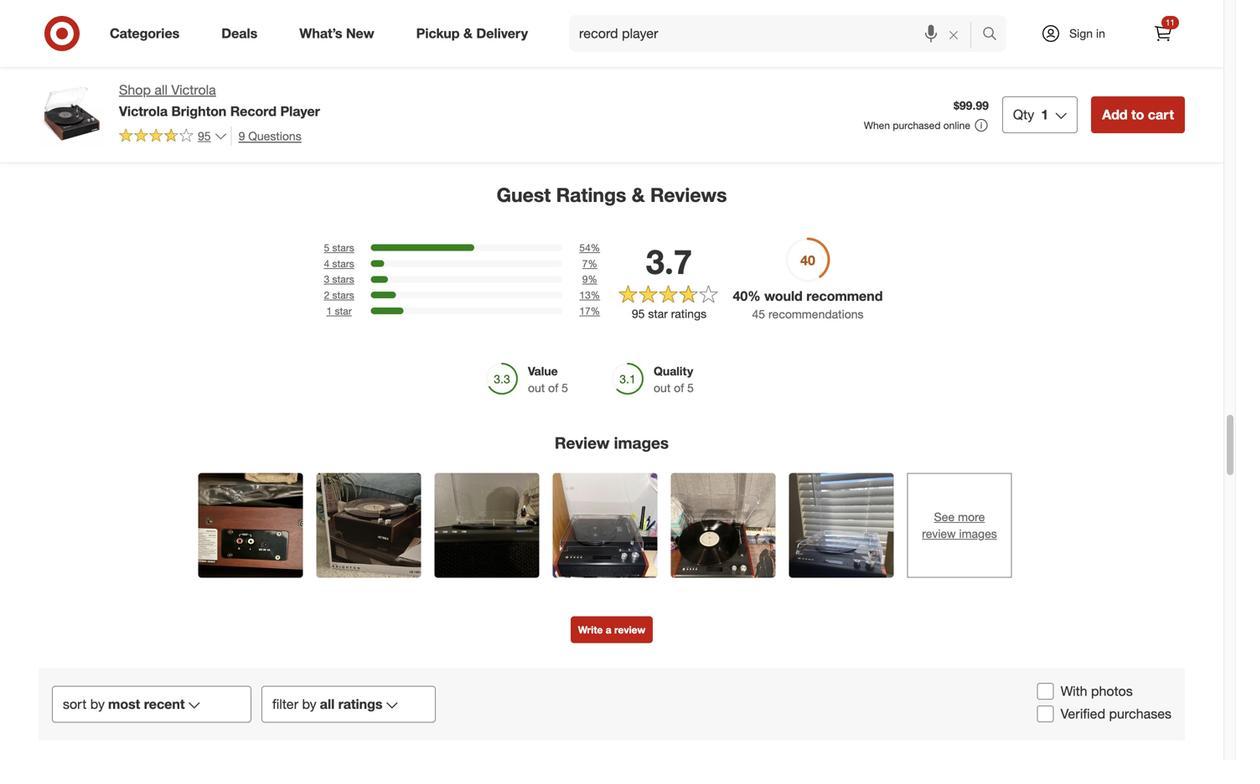 Task type: locate. For each thing, give the bounding box(es) containing it.
of inside quality out of 5
[[674, 381, 684, 395]]

% up 45 at the right of the page
[[748, 288, 761, 304]]

review right a
[[615, 624, 646, 637]]

1 horizontal spatial speaker
[[220, 39, 263, 53]]

9 down the record
[[239, 129, 245, 143]]

0 horizontal spatial star
[[335, 305, 352, 317]]

search button
[[975, 15, 1016, 55]]

0 vertical spatial ratings
[[672, 306, 707, 321]]

sponsored for sonos one sl speaker for stereo pairing and home theater surrounds (black)
[[49, 53, 98, 66]]

1 horizontal spatial lansing
[[592, 9, 633, 24]]

guest ratings & reviews
[[497, 183, 727, 207]]

quality
[[654, 364, 694, 379]]

1 bluetooth from the left
[[281, 24, 333, 39]]

0 vertical spatial review
[[923, 527, 956, 541]]

of down quality
[[674, 381, 684, 395]]

2 lansing from the left
[[592, 9, 633, 24]]

guest
[[497, 183, 551, 207]]

0 vertical spatial 95
[[198, 129, 211, 143]]

sort by most recent
[[63, 696, 185, 713]]

by right filter on the left bottom of the page
[[302, 696, 317, 713]]

guest review image 5 of 7, zoom in image
[[671, 474, 776, 578]]

reviews
[[651, 183, 727, 207]]

speaker up categories
[[128, 9, 172, 24]]

images inside see more review images
[[960, 527, 998, 541]]

2 horizontal spatial speaker
[[562, 39, 605, 53]]

1 horizontal spatial images
[[960, 527, 998, 541]]

0 horizontal spatial all
[[155, 82, 168, 98]]

1 lansing from the left
[[250, 9, 291, 24]]

stereo
[[66, 24, 100, 39]]

search
[[975, 27, 1016, 43]]

speaker inside altec lansing hydramini waterproof bluetooth speaker - mint
[[562, 39, 605, 53]]

0 vertical spatial 9
[[239, 129, 245, 143]]

0 horizontal spatial lansing
[[250, 9, 291, 24]]

waterproof inside altec lansing hydrajolt waterproof bluetooth speaker - black
[[220, 24, 278, 39]]

1 altec from the left
[[220, 9, 246, 24]]

out down 'value' on the top
[[528, 381, 545, 395]]

40 % would recommend 45 recommendations
[[733, 288, 883, 322]]

0 horizontal spatial of
[[549, 381, 559, 395]]

altec lansing hydrajolt waterproof bluetooth speaker - black
[[220, 9, 344, 53]]

lansing for black
[[250, 9, 291, 24]]

by
[[90, 696, 105, 713], [302, 696, 317, 713]]

and
[[143, 24, 163, 39]]

5 up review
[[562, 381, 568, 395]]

- for black
[[267, 39, 271, 53]]

0 vertical spatial images
[[614, 433, 669, 453]]

& right pickup in the left top of the page
[[464, 25, 473, 42]]

stars up the 3 stars
[[332, 257, 354, 270]]

stars up 2 stars
[[332, 273, 354, 286]]

bluetooth inside altec lansing hydrajolt waterproof bluetooth speaker - black
[[281, 24, 333, 39]]

out down quality
[[654, 381, 671, 395]]

0 vertical spatial &
[[464, 25, 473, 42]]

out inside quality out of 5
[[654, 381, 671, 395]]

1 horizontal spatial 5
[[562, 381, 568, 395]]

2 stars from the top
[[332, 257, 354, 270]]

of
[[549, 381, 559, 395], [674, 381, 684, 395]]

54 %
[[580, 242, 601, 254]]

speaker for altec lansing hydramini waterproof bluetooth speaker - mint
[[562, 39, 605, 53]]

would
[[765, 288, 803, 304]]

1 horizontal spatial review
[[923, 527, 956, 541]]

qty
[[1014, 106, 1035, 123]]

lansing for mint
[[592, 9, 633, 24]]

0 horizontal spatial altec
[[220, 9, 246, 24]]

images right review
[[614, 433, 669, 453]]

1 vertical spatial 1
[[327, 305, 332, 317]]

for
[[49, 24, 63, 39]]

hydramini
[[636, 9, 689, 24]]

Verified purchases checkbox
[[1038, 706, 1055, 723]]

0 horizontal spatial 5
[[324, 242, 330, 254]]

2 - from the left
[[609, 39, 613, 53]]

0 horizontal spatial waterproof
[[220, 24, 278, 39]]

0 horizontal spatial &
[[464, 25, 473, 42]]

bluetooth
[[281, 24, 333, 39], [624, 24, 675, 39]]

victrola
[[171, 82, 216, 98], [119, 103, 168, 119]]

5 for value out of 5
[[562, 381, 568, 395]]

%
[[591, 242, 601, 254], [588, 257, 598, 270], [588, 273, 598, 286], [748, 288, 761, 304], [591, 289, 601, 301], [591, 305, 601, 317]]

0 horizontal spatial sponsored
[[49, 53, 98, 66]]

- inside altec lansing hydramini waterproof bluetooth speaker - mint
[[609, 39, 613, 53]]

95 for 95 star ratings
[[632, 306, 645, 321]]

0 horizontal spatial speaker
[[128, 9, 172, 24]]

review
[[555, 433, 610, 453]]

2 waterproof from the left
[[562, 24, 620, 39]]

verified purchases
[[1061, 706, 1172, 722]]

altec inside altec lansing hydramini waterproof bluetooth speaker - mint
[[562, 9, 589, 24]]

record
[[230, 103, 277, 119]]

review inside see more review images
[[923, 527, 956, 541]]

What can we help you find? suggestions appear below search field
[[569, 15, 987, 52]]

1 vertical spatial images
[[960, 527, 998, 541]]

star down 2 stars
[[335, 305, 352, 317]]

1 horizontal spatial waterproof
[[562, 24, 620, 39]]

altec lansing hydrajolt waterproof bluetooth speaker - black link
[[220, 0, 357, 66]]

sonos one sl speaker for stereo pairing and home theater surrounds (black)
[[49, 9, 182, 68]]

1 right qty
[[1042, 106, 1049, 123]]

% down 13 %
[[591, 305, 601, 317]]

black
[[274, 39, 304, 53]]

all right filter on the left bottom of the page
[[320, 696, 335, 713]]

recommendations
[[769, 307, 864, 322]]

1 horizontal spatial altec
[[562, 9, 589, 24]]

lansing up the black
[[250, 9, 291, 24]]

sign in link
[[1027, 15, 1132, 52]]

speaker left the black
[[220, 39, 263, 53]]

brighton
[[172, 103, 227, 119]]

new
[[346, 25, 375, 42]]

% for 7
[[588, 257, 598, 270]]

sponsored for reg
[[733, 51, 783, 64]]

0 horizontal spatial -
[[267, 39, 271, 53]]

review down see
[[923, 527, 956, 541]]

lansing inside altec lansing hydramini waterproof bluetooth speaker - mint
[[592, 9, 633, 24]]

2 horizontal spatial 5
[[688, 381, 694, 395]]

sale
[[789, 9, 809, 22]]

95 down brighton
[[198, 129, 211, 143]]

0 horizontal spatial by
[[90, 696, 105, 713]]

1 vertical spatial 9
[[583, 273, 588, 286]]

0 vertical spatial 1
[[1042, 106, 1049, 123]]

waterproof
[[220, 24, 278, 39], [562, 24, 620, 39]]

1 horizontal spatial victrola
[[171, 82, 216, 98]]

speaker left mint at the top
[[562, 39, 605, 53]]

0 horizontal spatial 95
[[198, 129, 211, 143]]

stars up 1 star
[[332, 289, 354, 301]]

all
[[155, 82, 168, 98], [320, 696, 335, 713]]

1 horizontal spatial of
[[674, 381, 684, 395]]

shop all victrola victrola brighton record player
[[119, 82, 320, 119]]

1 horizontal spatial out
[[654, 381, 671, 395]]

- left mint at the top
[[609, 39, 613, 53]]

sponsored down $229.99
[[733, 51, 783, 64]]

of inside value out of 5
[[549, 381, 559, 395]]

% for 13
[[591, 289, 601, 301]]

(black)
[[49, 53, 85, 68]]

categories link
[[96, 15, 201, 52]]

% inside the 40 % would recommend 45 recommendations
[[748, 288, 761, 304]]

victrola down shop at the top left of page
[[119, 103, 168, 119]]

% for 40
[[748, 288, 761, 304]]

% up 17 %
[[591, 289, 601, 301]]

1 horizontal spatial by
[[302, 696, 317, 713]]

0 vertical spatial victrola
[[171, 82, 216, 98]]

13
[[580, 289, 591, 301]]

of for quality
[[674, 381, 684, 395]]

-
[[267, 39, 271, 53], [609, 39, 613, 53]]

sort
[[63, 696, 87, 713]]

review for see more review images
[[923, 527, 956, 541]]

out for quality out of 5
[[654, 381, 671, 395]]

stars for 2 stars
[[332, 289, 354, 301]]

pairing
[[104, 24, 140, 39]]

1 vertical spatial 95
[[632, 306, 645, 321]]

ratings
[[556, 183, 627, 207]]

of down 'value' on the top
[[549, 381, 559, 395]]

ratings right filter on the left bottom of the page
[[338, 696, 383, 713]]

& right ratings
[[632, 183, 645, 207]]

4
[[324, 257, 330, 270]]

recent
[[144, 696, 185, 713]]

$229.99
[[750, 9, 786, 22]]

review inside button
[[615, 624, 646, 637]]

13 %
[[580, 289, 601, 301]]

0 horizontal spatial bluetooth
[[281, 24, 333, 39]]

1 horizontal spatial all
[[320, 696, 335, 713]]

1 - from the left
[[267, 39, 271, 53]]

1 vertical spatial review
[[615, 624, 646, 637]]

1 down 2
[[327, 305, 332, 317]]

1 vertical spatial all
[[320, 696, 335, 713]]

% down 54 %
[[588, 257, 598, 270]]

9 %
[[583, 273, 598, 286]]

1
[[1042, 106, 1049, 123], [327, 305, 332, 317]]

with
[[1061, 684, 1088, 700]]

% up 7 %
[[591, 242, 601, 254]]

mint
[[617, 39, 640, 53]]

bluetooth inside altec lansing hydramini waterproof bluetooth speaker - mint
[[624, 24, 675, 39]]

lansing inside altec lansing hydrajolt waterproof bluetooth speaker - black
[[250, 9, 291, 24]]

95
[[198, 129, 211, 143], [632, 306, 645, 321]]

lansing up mint at the top
[[592, 9, 633, 24]]

2 of from the left
[[674, 381, 684, 395]]

ratings
[[672, 306, 707, 321], [338, 696, 383, 713]]

out for value out of 5
[[528, 381, 545, 395]]

categories
[[110, 25, 180, 42]]

image of victrola brighton record player image
[[39, 80, 106, 148]]

5 inside value out of 5
[[562, 381, 568, 395]]

0 horizontal spatial images
[[614, 433, 669, 453]]

2 out from the left
[[654, 381, 671, 395]]

0 horizontal spatial review
[[615, 624, 646, 637]]

0 vertical spatial all
[[155, 82, 168, 98]]

&
[[464, 25, 473, 42], [632, 183, 645, 207]]

1 stars from the top
[[332, 242, 354, 254]]

- left the black
[[267, 39, 271, 53]]

1 horizontal spatial -
[[609, 39, 613, 53]]

1 vertical spatial ratings
[[338, 696, 383, 713]]

to
[[1132, 106, 1145, 123]]

images down more
[[960, 527, 998, 541]]

2 altec from the left
[[562, 9, 589, 24]]

5 down quality
[[688, 381, 694, 395]]

photos
[[1092, 684, 1133, 700]]

0 horizontal spatial 9
[[239, 129, 245, 143]]

1 horizontal spatial sponsored
[[733, 51, 783, 64]]

stars
[[332, 242, 354, 254], [332, 257, 354, 270], [332, 273, 354, 286], [332, 289, 354, 301]]

by right sort
[[90, 696, 105, 713]]

% for 9
[[588, 273, 598, 286]]

- for mint
[[609, 39, 613, 53]]

1 out from the left
[[528, 381, 545, 395]]

filter by all ratings
[[273, 696, 383, 713]]

95 link
[[119, 126, 228, 147]]

1 vertical spatial &
[[632, 183, 645, 207]]

1 horizontal spatial 95
[[632, 306, 645, 321]]

2 by from the left
[[302, 696, 317, 713]]

1 horizontal spatial star
[[648, 306, 668, 321]]

1 of from the left
[[549, 381, 559, 395]]

out inside value out of 5
[[528, 381, 545, 395]]

player
[[280, 103, 320, 119]]

speaker inside altec lansing hydrajolt waterproof bluetooth speaker - black
[[220, 39, 263, 53]]

guest review image 4 of 7, zoom in image
[[553, 474, 658, 578]]

sponsored down stereo
[[49, 53, 98, 66]]

bluetooth for black
[[281, 24, 333, 39]]

1 by from the left
[[90, 696, 105, 713]]

quality out of 5
[[654, 364, 694, 395]]

ratings down 3.7
[[672, 306, 707, 321]]

0 horizontal spatial 1
[[327, 305, 332, 317]]

4 stars from the top
[[332, 289, 354, 301]]

altec inside altec lansing hydrajolt waterproof bluetooth speaker - black
[[220, 9, 246, 24]]

surrounds
[[127, 39, 182, 53]]

0 horizontal spatial victrola
[[119, 103, 168, 119]]

online
[[944, 119, 971, 132]]

1 horizontal spatial bluetooth
[[624, 24, 675, 39]]

- inside altec lansing hydrajolt waterproof bluetooth speaker - black
[[267, 39, 271, 53]]

3 stars from the top
[[332, 273, 354, 286]]

all right shop at the top left of page
[[155, 82, 168, 98]]

stars up 4 stars
[[332, 242, 354, 254]]

star down 3.7
[[648, 306, 668, 321]]

2 bluetooth from the left
[[624, 24, 675, 39]]

1 waterproof from the left
[[220, 24, 278, 39]]

% down 7 %
[[588, 273, 598, 286]]

pickup
[[416, 25, 460, 42]]

0 horizontal spatial out
[[528, 381, 545, 395]]

speaker
[[128, 9, 172, 24], [220, 39, 263, 53], [562, 39, 605, 53]]

5 inside quality out of 5
[[688, 381, 694, 395]]

95 right 17 %
[[632, 306, 645, 321]]

5 up 4
[[324, 242, 330, 254]]

% for 17
[[591, 305, 601, 317]]

in
[[1097, 26, 1106, 41]]

waterproof inside altec lansing hydramini waterproof bluetooth speaker - mint
[[562, 24, 620, 39]]

review for write a review
[[615, 624, 646, 637]]

1 horizontal spatial 9
[[583, 273, 588, 286]]

victrola up brighton
[[171, 82, 216, 98]]

9 up 13
[[583, 273, 588, 286]]



Task type: describe. For each thing, give the bounding box(es) containing it.
shop
[[119, 82, 151, 98]]

45
[[753, 307, 766, 322]]

2
[[324, 289, 330, 301]]

all inside shop all victrola victrola brighton record player
[[155, 82, 168, 98]]

17
[[580, 305, 591, 317]]

7 %
[[583, 257, 598, 270]]

pickup & delivery
[[416, 25, 528, 42]]

questions
[[248, 129, 302, 143]]

pickup & delivery link
[[402, 15, 549, 52]]

guest review image 3 of 7, zoom in image
[[435, 474, 540, 578]]

guest review image 6 of 7, zoom in image
[[789, 474, 894, 578]]

write
[[578, 624, 603, 637]]

11
[[1166, 17, 1176, 28]]

with photos
[[1061, 684, 1133, 700]]

$99.99
[[954, 98, 989, 113]]

add to cart button
[[1092, 96, 1186, 133]]

one
[[85, 9, 107, 24]]

speaker inside sonos one sl speaker for stereo pairing and home theater surrounds (black)
[[128, 9, 172, 24]]

sonos
[[49, 9, 82, 24]]

star for 95
[[648, 306, 668, 321]]

9 questions
[[239, 129, 302, 143]]

9 questions link
[[231, 126, 302, 146]]

1 star
[[327, 305, 352, 317]]

purchases
[[1110, 706, 1172, 722]]

see more review images
[[923, 510, 998, 541]]

guest review image 1 of 7, zoom in image
[[198, 474, 303, 578]]

altec for altec lansing hydrajolt waterproof bluetooth speaker - black
[[220, 9, 246, 24]]

write a review
[[578, 624, 646, 637]]

guest review image 2 of 7, zoom in image
[[317, 474, 421, 578]]

40
[[733, 288, 748, 304]]

see
[[935, 510, 955, 525]]

95 for 95
[[198, 129, 211, 143]]

purchased
[[893, 119, 941, 132]]

waterproof for black
[[220, 24, 278, 39]]

when purchased online
[[864, 119, 971, 132]]

reg
[[733, 9, 748, 22]]

waterproof for mint
[[562, 24, 620, 39]]

3
[[324, 273, 330, 286]]

stars for 3 stars
[[332, 273, 354, 286]]

2 stars
[[324, 289, 354, 301]]

7
[[583, 257, 588, 270]]

see more review images button
[[908, 474, 1013, 578]]

by for filter by
[[302, 696, 317, 713]]

when
[[864, 119, 891, 132]]

more
[[959, 510, 986, 525]]

1 horizontal spatial 1
[[1042, 106, 1049, 123]]

sign in
[[1070, 26, 1106, 41]]

1 horizontal spatial &
[[632, 183, 645, 207]]

9 for 9 questions
[[239, 129, 245, 143]]

add to cart
[[1103, 106, 1175, 123]]

0 horizontal spatial ratings
[[338, 696, 383, 713]]

most
[[108, 696, 140, 713]]

what's new
[[300, 25, 375, 42]]

95 star ratings
[[632, 306, 707, 321]]

value out of 5
[[528, 364, 568, 395]]

review images
[[555, 433, 669, 453]]

recommend
[[807, 288, 883, 304]]

4 stars
[[324, 257, 354, 270]]

qty 1
[[1014, 106, 1049, 123]]

stars for 5 stars
[[332, 242, 354, 254]]

a
[[606, 624, 612, 637]]

verified
[[1061, 706, 1106, 722]]

value
[[528, 364, 558, 379]]

write a review button
[[571, 617, 653, 644]]

by for sort by
[[90, 696, 105, 713]]

% for 54
[[591, 242, 601, 254]]

filter
[[273, 696, 299, 713]]

3.7
[[646, 241, 693, 282]]

home
[[49, 39, 80, 53]]

speaker for altec lansing hydrajolt waterproof bluetooth speaker - black
[[220, 39, 263, 53]]

altec for altec lansing hydramini waterproof bluetooth speaker - mint
[[562, 9, 589, 24]]

5 for quality out of 5
[[688, 381, 694, 395]]

3 stars
[[324, 273, 354, 286]]

bluetooth for mint
[[624, 24, 675, 39]]

9 for 9 %
[[583, 273, 588, 286]]

of for value
[[549, 381, 559, 395]]

delivery
[[477, 25, 528, 42]]

11 link
[[1145, 15, 1182, 52]]

what's new link
[[285, 15, 395, 52]]

star for 1
[[335, 305, 352, 317]]

deals link
[[207, 15, 279, 52]]

1 vertical spatial victrola
[[119, 103, 168, 119]]

stars for 4 stars
[[332, 257, 354, 270]]

cart
[[1149, 106, 1175, 123]]

add
[[1103, 106, 1128, 123]]

17 %
[[580, 305, 601, 317]]

1 horizontal spatial ratings
[[672, 306, 707, 321]]

altec lansing hydramini waterproof bluetooth speaker - mint link
[[562, 0, 699, 66]]

reg $229.99 sale
[[733, 9, 809, 22]]

what's
[[300, 25, 342, 42]]

sign
[[1070, 26, 1094, 41]]

With photos checkbox
[[1038, 684, 1055, 700]]



Task type: vqa. For each thing, say whether or not it's contained in the screenshot.
2nd the Lansing from the right
yes



